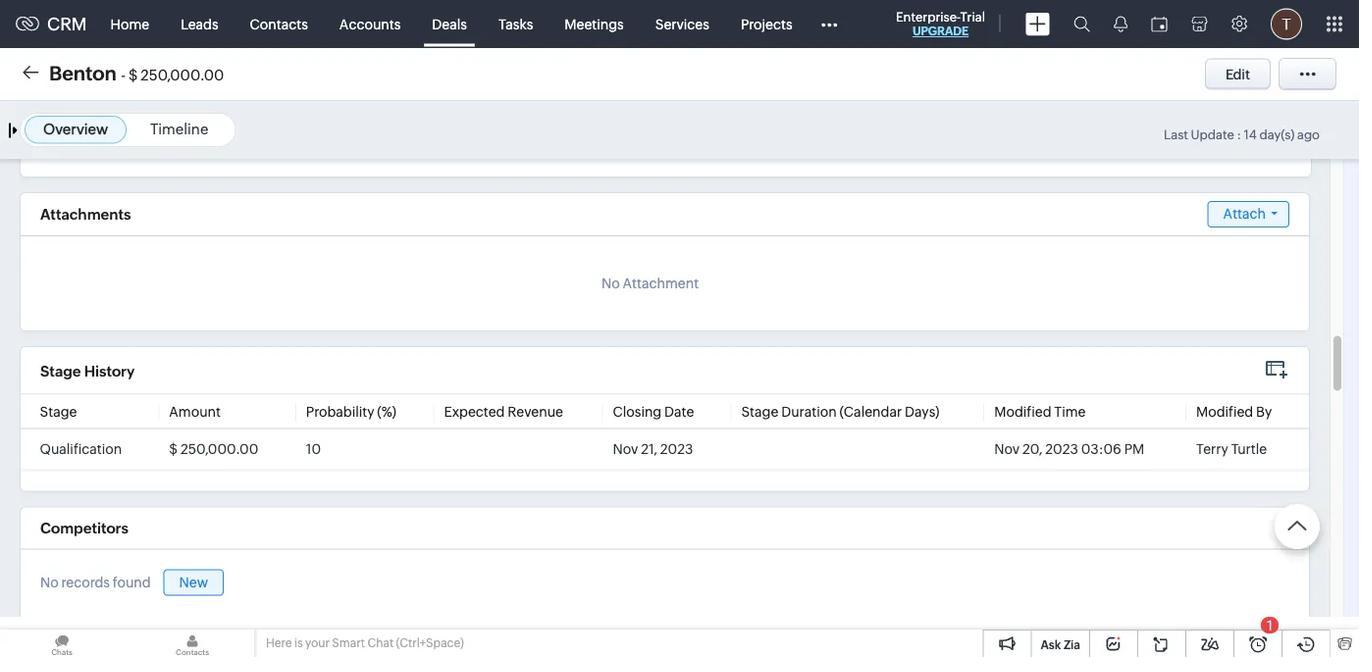 Task type: describe. For each thing, give the bounding box(es) containing it.
no for no attachment
[[602, 276, 620, 291]]

day(s)
[[1260, 128, 1295, 142]]

chat
[[368, 637, 394, 650]]

profile image
[[1271, 8, 1303, 40]]

home
[[111, 16, 149, 32]]

probability (%)
[[306, 404, 397, 420]]

$ inside benton - $ 250,000.00
[[129, 66, 138, 83]]

stage for stage history
[[40, 363, 81, 380]]

tasks link
[[483, 0, 549, 48]]

pm
[[1125, 442, 1145, 457]]

contacts link
[[234, 0, 324, 48]]

last
[[1164, 128, 1189, 142]]

nov 21, 2023
[[613, 442, 694, 457]]

here is your smart chat (ctrl+space)
[[266, 637, 464, 650]]

competitors
[[40, 521, 129, 538]]

calendar image
[[1152, 16, 1168, 32]]

attach
[[1224, 206, 1266, 222]]

expected
[[444, 404, 505, 420]]

probability
[[306, 404, 375, 420]]

leads
[[181, 16, 219, 32]]

days)
[[905, 404, 940, 420]]

stage for stage duration (calendar days)
[[742, 404, 779, 420]]

attachments
[[40, 206, 131, 223]]

deals
[[432, 16, 467, 32]]

tasks
[[499, 16, 533, 32]]

ask zia
[[1041, 639, 1081, 652]]

21,
[[641, 442, 658, 457]]

modified for modified by
[[1197, 404, 1254, 420]]

10
[[306, 442, 321, 457]]

contacts
[[250, 16, 308, 32]]

deals link
[[417, 0, 483, 48]]

benton - $ 250,000.00
[[49, 62, 224, 84]]

records
[[61, 575, 110, 591]]

nov for nov 20, 2023 03:06 pm
[[995, 442, 1020, 457]]

is
[[294, 637, 303, 650]]

1 vertical spatial 250,000.00
[[181, 442, 259, 457]]

250,000.00 inside benton - $ 250,000.00
[[141, 66, 224, 83]]

leads link
[[165, 0, 234, 48]]

(%)
[[377, 404, 397, 420]]

ask
[[1041, 639, 1062, 652]]

crm link
[[16, 14, 87, 34]]

projects
[[741, 16, 793, 32]]

no records found
[[40, 575, 151, 591]]

modified by
[[1197, 404, 1273, 420]]

signals element
[[1103, 0, 1140, 48]]

timeline
[[150, 121, 208, 138]]

qualification
[[40, 442, 122, 457]]

new
[[179, 575, 208, 591]]

create menu image
[[1026, 12, 1050, 36]]

create menu element
[[1014, 0, 1062, 48]]

overview
[[43, 121, 108, 138]]

history
[[84, 363, 135, 380]]

(calendar
[[840, 404, 902, 420]]

03:06
[[1082, 442, 1122, 457]]

meetings
[[565, 16, 624, 32]]

turtle
[[1232, 442, 1268, 457]]

benton
[[49, 62, 117, 84]]

your
[[305, 637, 330, 650]]

search image
[[1074, 16, 1091, 32]]

last update : 14 day(s) ago
[[1164, 128, 1320, 142]]

stage history
[[40, 363, 135, 380]]

$ 250,000.00
[[169, 442, 259, 457]]

closing
[[613, 404, 662, 420]]

:
[[1237, 128, 1242, 142]]

terry turtle
[[1197, 442, 1268, 457]]

profile element
[[1260, 0, 1315, 48]]

-
[[121, 66, 126, 83]]

20,
[[1023, 442, 1043, 457]]



Task type: vqa. For each thing, say whether or not it's contained in the screenshot.
Theola Frey (Sample) link the Jeremy
no



Task type: locate. For each thing, give the bounding box(es) containing it.
nov
[[613, 442, 639, 457], [995, 442, 1020, 457]]

zia
[[1064, 639, 1081, 652]]

amount
[[169, 404, 221, 420]]

trial
[[961, 9, 986, 24]]

search element
[[1062, 0, 1103, 48]]

0 horizontal spatial $
[[129, 66, 138, 83]]

chats image
[[0, 630, 124, 658]]

1 vertical spatial $
[[169, 442, 178, 457]]

1 modified from the left
[[995, 404, 1052, 420]]

0 vertical spatial 250,000.00
[[141, 66, 224, 83]]

edit button
[[1206, 58, 1271, 90]]

2023
[[661, 442, 694, 457], [1046, 442, 1079, 457]]

$
[[129, 66, 138, 83], [169, 442, 178, 457]]

0 horizontal spatial 2023
[[661, 442, 694, 457]]

2023 right 21,
[[661, 442, 694, 457]]

1 horizontal spatial $
[[169, 442, 178, 457]]

stage
[[40, 363, 81, 380], [40, 404, 77, 420], [742, 404, 779, 420]]

0 horizontal spatial modified
[[995, 404, 1052, 420]]

here
[[266, 637, 292, 650]]

250,000.00
[[141, 66, 224, 83], [181, 442, 259, 457]]

accounts
[[340, 16, 401, 32]]

stage left duration
[[742, 404, 779, 420]]

1 2023 from the left
[[661, 442, 694, 457]]

accounts link
[[324, 0, 417, 48]]

enterprise-
[[896, 9, 961, 24]]

closing date
[[613, 404, 695, 420]]

contacts image
[[131, 630, 254, 658]]

$ right -
[[129, 66, 138, 83]]

nov 20, 2023 03:06 pm
[[995, 442, 1145, 457]]

2 modified from the left
[[1197, 404, 1254, 420]]

time
[[1055, 404, 1086, 420]]

revenue
[[508, 404, 564, 420]]

services link
[[640, 0, 725, 48]]

0 vertical spatial $
[[129, 66, 138, 83]]

250,000.00 down leads link
[[141, 66, 224, 83]]

projects link
[[725, 0, 808, 48]]

1 horizontal spatial nov
[[995, 442, 1020, 457]]

no left records
[[40, 575, 59, 591]]

update
[[1191, 128, 1235, 142]]

ago
[[1298, 128, 1320, 142]]

0 horizontal spatial nov
[[613, 442, 639, 457]]

signals image
[[1114, 16, 1128, 32]]

no attachment
[[602, 276, 699, 291]]

2 2023 from the left
[[1046, 442, 1079, 457]]

2023 for 20,
[[1046, 442, 1079, 457]]

2 nov from the left
[[995, 442, 1020, 457]]

smart
[[332, 637, 365, 650]]

modified time
[[995, 404, 1086, 420]]

1 vertical spatial no
[[40, 575, 59, 591]]

2023 for 21,
[[661, 442, 694, 457]]

attach link
[[1208, 201, 1290, 228]]

250,000.00 down amount
[[181, 442, 259, 457]]

0 horizontal spatial no
[[40, 575, 59, 591]]

stage for stage
[[40, 404, 77, 420]]

edit
[[1226, 66, 1251, 82]]

1 horizontal spatial 2023
[[1046, 442, 1079, 457]]

overview link
[[43, 121, 108, 138]]

14
[[1244, 128, 1257, 142]]

expected revenue
[[444, 404, 564, 420]]

found
[[113, 575, 151, 591]]

date
[[665, 404, 695, 420]]

services
[[656, 16, 710, 32]]

meetings link
[[549, 0, 640, 48]]

by
[[1257, 404, 1273, 420]]

no left the attachment at the top of the page
[[602, 276, 620, 291]]

modified up terry turtle
[[1197, 404, 1254, 420]]

modified for modified time
[[995, 404, 1052, 420]]

2023 right 20,
[[1046, 442, 1079, 457]]

1 nov from the left
[[613, 442, 639, 457]]

duration
[[782, 404, 837, 420]]

$ down amount
[[169, 442, 178, 457]]

timeline link
[[150, 121, 208, 138]]

modified
[[995, 404, 1052, 420], [1197, 404, 1254, 420]]

no for no records found
[[40, 575, 59, 591]]

0 vertical spatial no
[[602, 276, 620, 291]]

home link
[[95, 0, 165, 48]]

attachment
[[623, 276, 699, 291]]

(ctrl+space)
[[396, 637, 464, 650]]

1 horizontal spatial modified
[[1197, 404, 1254, 420]]

crm
[[47, 14, 87, 34]]

stage up qualification on the left bottom of page
[[40, 404, 77, 420]]

upgrade
[[913, 25, 969, 38]]

no
[[602, 276, 620, 291], [40, 575, 59, 591]]

terry
[[1197, 442, 1229, 457]]

modified up 20,
[[995, 404, 1052, 420]]

enterprise-trial upgrade
[[896, 9, 986, 38]]

new link
[[163, 570, 224, 597]]

stage left history
[[40, 363, 81, 380]]

Other Modules field
[[808, 8, 851, 40]]

nov left 21,
[[613, 442, 639, 457]]

nov for nov 21, 2023
[[613, 442, 639, 457]]

1 horizontal spatial no
[[602, 276, 620, 291]]

1
[[1268, 618, 1273, 634]]

stage duration (calendar days)
[[742, 404, 940, 420]]

nov left 20,
[[995, 442, 1020, 457]]



